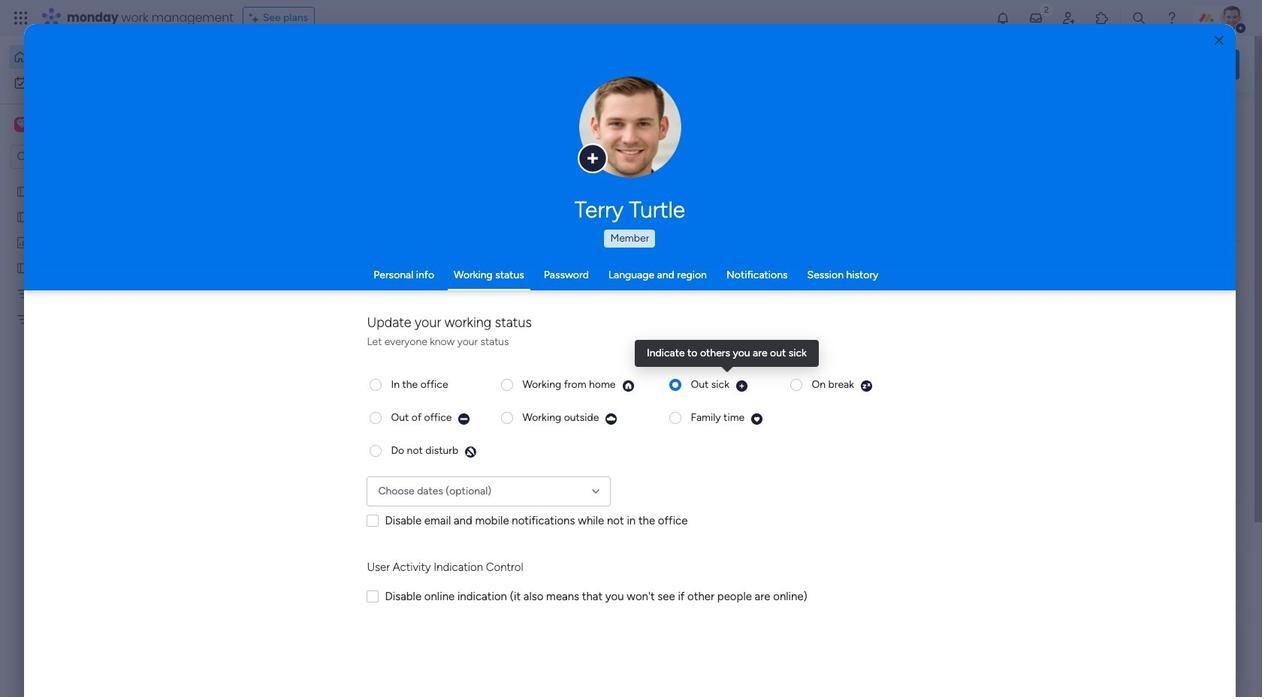 Task type: vqa. For each thing, say whether or not it's contained in the screenshot.
preview icon to the top
yes



Task type: locate. For each thing, give the bounding box(es) containing it.
public dashboard image
[[16, 235, 30, 249], [742, 274, 759, 291]]

0 vertical spatial add to favorites image
[[691, 275, 706, 290]]

preview image
[[622, 380, 634, 393], [458, 413, 471, 426], [751, 413, 763, 426], [464, 446, 477, 459]]

0 horizontal spatial component image
[[251, 298, 264, 311]]

public board image
[[16, 261, 30, 275]]

terry turtle image
[[1220, 6, 1244, 30]]

remove from favorites image
[[445, 275, 461, 290]]

option
[[9, 45, 183, 69], [9, 71, 183, 95], [0, 178, 192, 181]]

list box
[[0, 175, 192, 535]]

dapulse x slim image
[[1217, 109, 1235, 127]]

0 vertical spatial option
[[9, 45, 183, 69]]

notifications image
[[995, 11, 1010, 26]]

0 vertical spatial public dashboard image
[[16, 235, 30, 249]]

1 component image from the left
[[251, 298, 264, 311]]

workspace image
[[14, 116, 29, 133], [17, 116, 27, 133]]

help image
[[1164, 11, 1179, 26]]

add to favorites image
[[691, 275, 706, 290], [445, 459, 461, 474]]

component image
[[251, 298, 264, 311], [742, 298, 756, 311]]

getting started element
[[1014, 548, 1240, 608]]

2 component image from the left
[[742, 298, 756, 311]]

0 horizontal spatial add to favorites image
[[445, 459, 461, 474]]

quick search results list box
[[232, 140, 978, 524]]

1 workspace image from the left
[[14, 116, 29, 133]]

0 horizontal spatial preview image
[[605, 413, 618, 426]]

public board image
[[16, 184, 30, 198], [16, 210, 30, 224], [251, 274, 267, 291], [497, 274, 513, 291]]

0 horizontal spatial public dashboard image
[[16, 235, 30, 249]]

preview image
[[735, 380, 748, 393], [860, 380, 873, 393], [605, 413, 618, 426]]

Search in workspace field
[[32, 148, 125, 166]]

1 horizontal spatial component image
[[742, 298, 756, 311]]

1 horizontal spatial public dashboard image
[[742, 274, 759, 291]]

1 vertical spatial add to favorites image
[[445, 459, 461, 474]]

help center element
[[1014, 620, 1240, 680]]



Task type: describe. For each thing, give the bounding box(es) containing it.
add to favorites image
[[937, 275, 952, 290]]

component image for add to favorites image
[[742, 298, 756, 311]]

2 workspace image from the left
[[17, 116, 27, 133]]

1 vertical spatial public dashboard image
[[742, 274, 759, 291]]

close image
[[1215, 35, 1224, 46]]

2 vertical spatial option
[[0, 178, 192, 181]]

select product image
[[14, 11, 29, 26]]

workspace selection element
[[14, 116, 125, 135]]

invite members image
[[1062, 11, 1077, 26]]

2 horizontal spatial preview image
[[860, 380, 873, 393]]

component image for the remove from favorites icon
[[251, 298, 264, 311]]

see plans image
[[249, 10, 263, 26]]

search everything image
[[1131, 11, 1146, 26]]

2 element
[[384, 566, 402, 584]]

component image
[[497, 298, 510, 311]]

1 horizontal spatial preview image
[[735, 380, 748, 393]]

update feed image
[[1028, 11, 1043, 26]]

monday marketplace image
[[1095, 11, 1110, 26]]

1 horizontal spatial add to favorites image
[[691, 275, 706, 290]]

1 vertical spatial option
[[9, 71, 183, 95]]

2 image
[[1040, 1, 1053, 18]]



